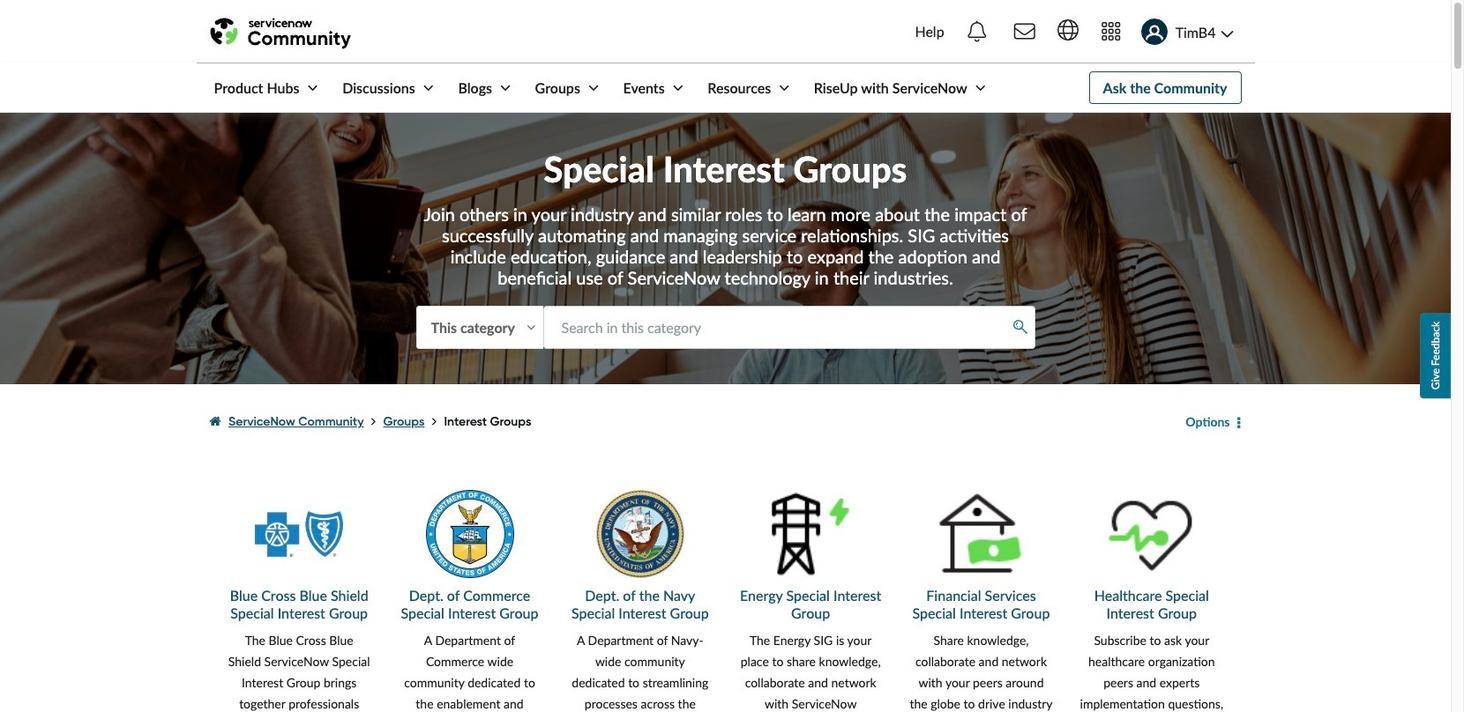 Task type: locate. For each thing, give the bounding box(es) containing it.
menu bar
[[196, 64, 989, 112]]

list
[[210, 398, 1174, 447]]

Search text field
[[543, 306, 1035, 350]]

None submit
[[1007, 315, 1034, 340]]



Task type: describe. For each thing, give the bounding box(es) containing it.
language selector image
[[1057, 20, 1078, 41]]

timb4 image
[[1141, 19, 1168, 45]]



Task type: vqa. For each thing, say whether or not it's contained in the screenshot.
LIST
yes



